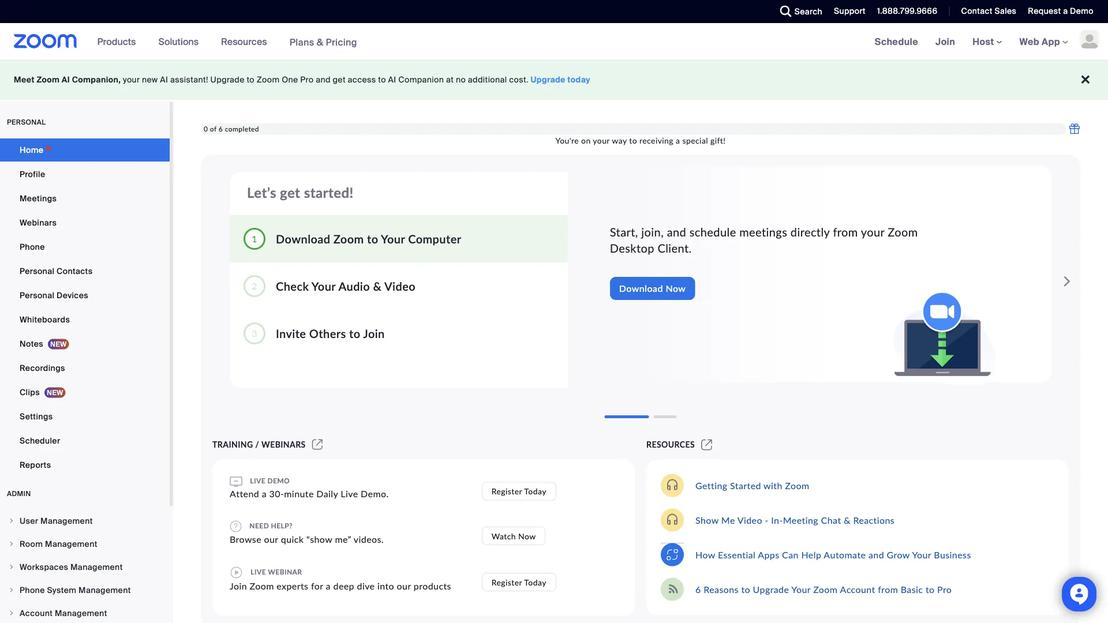 Task type: vqa. For each thing, say whether or not it's contained in the screenshot.


Task type: describe. For each thing, give the bounding box(es) containing it.
basic
[[901, 584, 924, 595]]

personal contacts
[[20, 266, 93, 277]]

account management
[[20, 608, 107, 619]]

way
[[612, 136, 627, 145]]

meet
[[14, 75, 35, 85]]

let's get started!
[[247, 184, 354, 201]]

0 horizontal spatial video
[[385, 280, 416, 293]]

join,
[[642, 225, 664, 239]]

at
[[446, 75, 454, 85]]

can
[[783, 550, 799, 561]]

today for attend a 30-minute daily live demo.
[[525, 487, 547, 497]]

1
[[252, 233, 257, 244]]

0 horizontal spatial upgrade
[[211, 75, 245, 85]]

experts
[[277, 581, 309, 592]]

search
[[795, 6, 823, 17]]

live demo
[[248, 477, 290, 485]]

join for join
[[936, 36, 956, 48]]

solutions
[[158, 36, 199, 48]]

clips link
[[0, 381, 170, 404]]

1 horizontal spatial join
[[363, 327, 385, 341]]

phone for phone system management
[[20, 585, 45, 596]]

1.888.799.9666 button up schedule link
[[878, 6, 938, 16]]

recordings link
[[0, 357, 170, 380]]

web app
[[1020, 36, 1061, 48]]

2 ai from the left
[[160, 75, 168, 85]]

user management menu item
[[0, 511, 170, 532]]

register for join zoom experts for a deep dive into our products
[[492, 578, 523, 588]]

phone system management menu item
[[0, 580, 170, 602]]

demo
[[268, 477, 290, 485]]

settings link
[[0, 405, 170, 429]]

0 vertical spatial our
[[264, 534, 279, 545]]

with
[[764, 480, 783, 491]]

-
[[766, 515, 769, 526]]

now for watch now
[[519, 532, 536, 541]]

management for account management
[[55, 608, 107, 619]]

from inside start, join, and schedule meetings directly from your zoom desktop client.
[[834, 225, 859, 239]]

management for room management
[[45, 539, 97, 550]]

1 horizontal spatial &
[[373, 280, 382, 293]]

meet zoom ai companion, footer
[[0, 60, 1109, 100]]

scheduler
[[20, 436, 60, 446]]

room management menu item
[[0, 534, 170, 556]]

register today for attend a 30-minute daily live demo.
[[492, 487, 547, 497]]

web
[[1020, 36, 1040, 48]]

web app button
[[1020, 36, 1069, 48]]

a left special
[[676, 136, 681, 145]]

solutions button
[[158, 23, 204, 60]]

a left demo at the right of the page
[[1064, 6, 1069, 16]]

essential
[[718, 550, 756, 561]]

meetings navigation
[[867, 23, 1109, 61]]

watch now
[[492, 532, 536, 541]]

reports link
[[0, 454, 170, 477]]

0 of 6 completed
[[204, 125, 259, 133]]

user management
[[20, 516, 93, 527]]

business
[[935, 550, 972, 561]]

workspaces
[[20, 562, 68, 573]]

whiteboards link
[[0, 308, 170, 332]]

cost.
[[510, 75, 529, 85]]

today
[[568, 75, 591, 85]]

meetings
[[740, 225, 788, 239]]

to right others
[[349, 327, 361, 341]]

notes link
[[0, 333, 170, 356]]

directly
[[791, 225, 830, 239]]

desktop
[[610, 242, 655, 256]]

your left audio
[[312, 280, 336, 293]]

pricing
[[326, 36, 357, 48]]

contact
[[962, 6, 993, 16]]

phone system management
[[20, 585, 131, 596]]

right image for user management
[[8, 518, 15, 525]]

app
[[1042, 36, 1061, 48]]

1 horizontal spatial from
[[879, 584, 899, 595]]

resources
[[647, 440, 695, 450]]

join for join zoom experts for a deep dive into our products
[[230, 581, 247, 592]]

browse our quick "show me" videos.
[[230, 534, 384, 545]]

a left 30- at left
[[262, 488, 267, 500]]

webinars link
[[0, 211, 170, 234]]

register today button for join zoom experts for a deep dive into our products
[[482, 573, 557, 592]]

phone for phone
[[20, 242, 45, 252]]

search button
[[772, 0, 826, 23]]

reactions
[[854, 515, 895, 526]]

check your audio & video
[[276, 280, 416, 293]]

home link
[[0, 139, 170, 162]]

1 horizontal spatial pro
[[938, 584, 953, 595]]

grow
[[887, 550, 910, 561]]

you're
[[556, 136, 579, 145]]

your right grow
[[913, 550, 932, 561]]

reports
[[20, 460, 51, 471]]

request a demo
[[1029, 6, 1094, 16]]

your down help
[[792, 584, 811, 595]]

one
[[282, 75, 298, 85]]

minute
[[284, 488, 314, 500]]

training / webinars
[[213, 440, 306, 450]]

2 horizontal spatial &
[[844, 515, 851, 526]]

plans & pricing
[[290, 36, 357, 48]]

personal devices link
[[0, 284, 170, 307]]

watch
[[492, 532, 516, 541]]

notes
[[20, 339, 43, 349]]

download for download zoom to your computer
[[276, 232, 331, 246]]

show me video - in-meeting chat & reactions
[[696, 515, 895, 526]]

plans
[[290, 36, 314, 48]]

system
[[47, 585, 76, 596]]

daily
[[317, 488, 338, 500]]

1 horizontal spatial your
[[593, 136, 610, 145]]

0 vertical spatial account
[[841, 584, 876, 595]]

zoom logo image
[[14, 34, 77, 49]]

window new image for training / webinars
[[311, 440, 325, 450]]

1 vertical spatial 6
[[696, 584, 702, 595]]

product information navigation
[[89, 23, 366, 61]]

assistant!
[[170, 75, 208, 85]]

resources button
[[221, 23, 272, 60]]

host button
[[973, 36, 1003, 48]]

request
[[1029, 6, 1062, 16]]

and inside start, join, and schedule meetings directly from your zoom desktop client.
[[667, 225, 687, 239]]

join zoom experts for a deep dive into our products
[[230, 581, 452, 592]]

demo.
[[361, 488, 389, 500]]

support
[[835, 6, 866, 16]]

deep
[[334, 581, 355, 592]]

right image for account
[[8, 610, 15, 617]]

to up audio
[[367, 232, 379, 246]]

for
[[311, 581, 323, 592]]

window new image for resources
[[700, 440, 715, 450]]



Task type: locate. For each thing, give the bounding box(es) containing it.
right image inside room management menu item
[[8, 541, 15, 548]]

from right directly
[[834, 225, 859, 239]]

0 vertical spatial pro
[[301, 75, 314, 85]]

1 vertical spatial pro
[[938, 584, 953, 595]]

0 horizontal spatial and
[[316, 75, 331, 85]]

2 horizontal spatial and
[[869, 550, 885, 561]]

0 horizontal spatial from
[[834, 225, 859, 239]]

1.888.799.9666
[[878, 6, 938, 16]]

register
[[492, 487, 523, 497], [492, 578, 523, 588]]

3 right image from the top
[[8, 564, 15, 571]]

0 vertical spatial right image
[[8, 518, 15, 525]]

scheduler link
[[0, 430, 170, 453]]

& right chat
[[844, 515, 851, 526]]

right image left 'account management' at the left
[[8, 610, 15, 617]]

join left the host
[[936, 36, 956, 48]]

how essential apps can help automate and grow your business link
[[696, 550, 972, 561]]

right image inside account management menu item
[[8, 610, 15, 617]]

1 horizontal spatial get
[[333, 75, 346, 85]]

special
[[683, 136, 709, 145]]

1.888.799.9666 button up schedule
[[869, 0, 941, 23]]

window new image
[[311, 440, 325, 450], [700, 440, 715, 450]]

0 vertical spatial and
[[316, 75, 331, 85]]

chat
[[822, 515, 842, 526]]

0 vertical spatial personal
[[20, 266, 54, 277]]

register today for join zoom experts for a deep dive into our products
[[492, 578, 547, 588]]

me"
[[335, 534, 352, 545]]

right image inside the user management menu item
[[8, 518, 15, 525]]

1 vertical spatial get
[[280, 184, 301, 201]]

0 vertical spatial register
[[492, 487, 523, 497]]

0 horizontal spatial pro
[[301, 75, 314, 85]]

management up "room management"
[[40, 516, 93, 527]]

video right audio
[[385, 280, 416, 293]]

and
[[316, 75, 331, 85], [667, 225, 687, 239], [869, 550, 885, 561]]

1.888.799.9666 button
[[869, 0, 941, 23], [878, 6, 938, 16]]

personal for personal devices
[[20, 290, 54, 301]]

and right one
[[316, 75, 331, 85]]

1 horizontal spatial video
[[738, 515, 763, 526]]

dive
[[357, 581, 375, 592]]

2 horizontal spatial upgrade
[[753, 584, 790, 595]]

client.
[[658, 242, 692, 256]]

invite others to join
[[276, 327, 385, 341]]

live for a
[[250, 477, 266, 485]]

computer
[[408, 232, 462, 246]]

right image for phone
[[8, 587, 15, 594]]

quick
[[281, 534, 304, 545]]

personal contacts link
[[0, 260, 170, 283]]

join right others
[[363, 327, 385, 341]]

0 vertical spatial download
[[276, 232, 331, 246]]

management down phone system management "menu item"
[[55, 608, 107, 619]]

to down 'resources' dropdown button at top left
[[247, 75, 255, 85]]

new
[[142, 75, 158, 85]]

1 vertical spatial from
[[879, 584, 899, 595]]

ai left companion
[[388, 75, 396, 85]]

phone down webinars
[[20, 242, 45, 252]]

show
[[696, 515, 719, 526]]

management for user management
[[40, 516, 93, 527]]

management for workspaces management
[[70, 562, 123, 573]]

1 right image from the top
[[8, 518, 15, 525]]

host
[[973, 36, 997, 48]]

2 phone from the top
[[20, 585, 45, 596]]

0 vertical spatial now
[[666, 283, 686, 294]]

download inside download now "button"
[[620, 283, 664, 294]]

register today button down watch now button
[[482, 573, 557, 592]]

2 register from the top
[[492, 578, 523, 588]]

get left access
[[333, 75, 346, 85]]

additional
[[468, 75, 507, 85]]

2 today from the top
[[525, 578, 547, 588]]

get inside meet zoom ai companion, 'footer'
[[333, 75, 346, 85]]

management inside "menu item"
[[79, 585, 131, 596]]

now down client.
[[666, 283, 686, 294]]

download zoom to your computer
[[276, 232, 462, 246]]

2 vertical spatial your
[[862, 225, 885, 239]]

register today down watch now button
[[492, 578, 547, 588]]

1 window new image from the left
[[311, 440, 325, 450]]

2 vertical spatial right image
[[8, 564, 15, 571]]

upgrade right cost.
[[531, 75, 566, 85]]

check
[[276, 280, 309, 293]]

live up the attend
[[250, 477, 266, 485]]

2
[[252, 280, 257, 292]]

personal up whiteboards at the left
[[20, 290, 54, 301]]

1 register from the top
[[492, 487, 523, 497]]

pro inside meet zoom ai companion, 'footer'
[[301, 75, 314, 85]]

right image for workspaces management
[[8, 564, 15, 571]]

1 right image from the top
[[8, 587, 15, 594]]

1 vertical spatial video
[[738, 515, 763, 526]]

/
[[255, 440, 259, 450]]

receiving
[[640, 136, 674, 145]]

sales
[[995, 6, 1017, 16]]

management down room management menu item
[[70, 562, 123, 573]]

2 personal from the top
[[20, 290, 54, 301]]

upgrade
[[211, 75, 245, 85], [531, 75, 566, 85], [753, 584, 790, 595]]

companion,
[[72, 75, 121, 85]]

1 horizontal spatial window new image
[[700, 440, 715, 450]]

6 reasons to upgrade your zoom account from basic to pro
[[696, 584, 953, 595]]

join down browse in the left of the page
[[230, 581, 247, 592]]

0 horizontal spatial window new image
[[311, 440, 325, 450]]

live left 'webinar'
[[251, 568, 266, 576]]

companion
[[399, 75, 444, 85]]

live for zoom
[[251, 568, 266, 576]]

1 horizontal spatial ai
[[160, 75, 168, 85]]

0 horizontal spatial &
[[317, 36, 324, 48]]

live webinar
[[249, 568, 302, 576]]

1 vertical spatial personal
[[20, 290, 54, 301]]

our down 'need help?'
[[264, 534, 279, 545]]

1 ai from the left
[[62, 75, 70, 85]]

1 vertical spatial your
[[593, 136, 610, 145]]

next image
[[1063, 270, 1080, 293]]

0 horizontal spatial get
[[280, 184, 301, 201]]

video left '-'
[[738, 515, 763, 526]]

today for join zoom experts for a deep dive into our products
[[525, 578, 547, 588]]

attend
[[230, 488, 259, 500]]

0 vertical spatial today
[[525, 487, 547, 497]]

1 vertical spatial register
[[492, 578, 523, 588]]

0 vertical spatial your
[[123, 75, 140, 85]]

now inside button
[[519, 532, 536, 541]]

upgrade down product information navigation
[[211, 75, 245, 85]]

banner containing products
[[0, 23, 1109, 61]]

2 vertical spatial and
[[869, 550, 885, 561]]

0 vertical spatial video
[[385, 280, 416, 293]]

0 vertical spatial register today
[[492, 487, 547, 497]]

2 right image from the top
[[8, 610, 15, 617]]

phone down workspaces
[[20, 585, 45, 596]]

0 vertical spatial get
[[333, 75, 346, 85]]

right image
[[8, 587, 15, 594], [8, 610, 15, 617]]

to
[[247, 75, 255, 85], [378, 75, 386, 85], [630, 136, 638, 145], [367, 232, 379, 246], [349, 327, 361, 341], [742, 584, 751, 595], [926, 584, 935, 595]]

0 vertical spatial phone
[[20, 242, 45, 252]]

need
[[250, 522, 269, 530]]

how
[[696, 550, 716, 561]]

& inside product information navigation
[[317, 36, 324, 48]]

0 horizontal spatial your
[[123, 75, 140, 85]]

0 vertical spatial from
[[834, 225, 859, 239]]

phone inside "menu item"
[[20, 585, 45, 596]]

phone inside personal menu 'menu'
[[20, 242, 45, 252]]

management up workspaces management
[[45, 539, 97, 550]]

from
[[834, 225, 859, 239], [879, 584, 899, 595]]

right image left workspaces
[[8, 564, 15, 571]]

2 vertical spatial &
[[844, 515, 851, 526]]

right image inside workspaces management menu item
[[8, 564, 15, 571]]

ai
[[62, 75, 70, 85], [160, 75, 168, 85], [388, 75, 396, 85]]

1 horizontal spatial account
[[841, 584, 876, 595]]

workspaces management
[[20, 562, 123, 573]]

no
[[456, 75, 466, 85]]

1 horizontal spatial download
[[620, 283, 664, 294]]

0 horizontal spatial our
[[264, 534, 279, 545]]

your left computer
[[381, 232, 405, 246]]

1 vertical spatial now
[[519, 532, 536, 541]]

whiteboards
[[20, 314, 70, 325]]

& right audio
[[373, 280, 382, 293]]

"show
[[307, 534, 333, 545]]

your
[[381, 232, 405, 246], [312, 280, 336, 293], [913, 550, 932, 561], [792, 584, 811, 595]]

ai left companion,
[[62, 75, 70, 85]]

0 horizontal spatial download
[[276, 232, 331, 246]]

products button
[[97, 23, 141, 60]]

1 vertical spatial download
[[620, 283, 664, 294]]

upgrade today link
[[531, 75, 591, 85]]

30-
[[269, 488, 284, 500]]

0 vertical spatial join
[[936, 36, 956, 48]]

2 horizontal spatial join
[[936, 36, 956, 48]]

personal menu menu
[[0, 139, 170, 478]]

1 horizontal spatial our
[[397, 581, 411, 592]]

getting
[[696, 480, 728, 491]]

user
[[20, 516, 38, 527]]

meetings
[[20, 193, 57, 204]]

schedule
[[690, 225, 737, 239]]

6
[[219, 125, 223, 133], [696, 584, 702, 595]]

help?
[[271, 522, 293, 530]]

register for attend a 30-minute daily live demo.
[[492, 487, 523, 497]]

products
[[97, 36, 136, 48]]

register today button
[[482, 483, 557, 501], [482, 573, 557, 592]]

1 today from the top
[[525, 487, 547, 497]]

now for download now
[[666, 283, 686, 294]]

admin menu menu
[[0, 511, 170, 624]]

now right watch
[[519, 532, 536, 541]]

1 vertical spatial register today button
[[482, 573, 557, 592]]

today down watch now button
[[525, 578, 547, 588]]

get right let's
[[280, 184, 301, 201]]

1 horizontal spatial 6
[[696, 584, 702, 595]]

ai right new
[[160, 75, 168, 85]]

of
[[210, 125, 217, 133]]

1 vertical spatial today
[[525, 578, 547, 588]]

right image for room management
[[8, 541, 15, 548]]

0 horizontal spatial join
[[230, 581, 247, 592]]

zoom inside start, join, and schedule meetings directly from your zoom desktop client.
[[888, 225, 919, 239]]

live
[[250, 477, 266, 485], [251, 568, 266, 576]]

2 horizontal spatial ai
[[388, 75, 396, 85]]

1 vertical spatial right image
[[8, 541, 15, 548]]

help
[[802, 550, 822, 561]]

6 reasons to upgrade your zoom account from basic to pro link
[[696, 584, 953, 595]]

right image left "system"
[[8, 587, 15, 594]]

browse
[[230, 534, 262, 545]]

1 vertical spatial our
[[397, 581, 411, 592]]

today
[[525, 487, 547, 497], [525, 578, 547, 588]]

to right access
[[378, 75, 386, 85]]

management up account management menu item
[[79, 585, 131, 596]]

audio
[[339, 280, 370, 293]]

video
[[385, 280, 416, 293], [738, 515, 763, 526]]

6 left reasons
[[696, 584, 702, 595]]

2 window new image from the left
[[700, 440, 715, 450]]

workspaces management menu item
[[0, 557, 170, 579]]

0 vertical spatial &
[[317, 36, 324, 48]]

start, join, and schedule meetings directly from your zoom desktop client.
[[610, 225, 919, 256]]

right image inside phone system management "menu item"
[[8, 587, 15, 594]]

1 phone from the top
[[20, 242, 45, 252]]

room
[[20, 539, 43, 550]]

1 horizontal spatial now
[[666, 283, 686, 294]]

1 personal from the top
[[20, 266, 54, 277]]

today up watch now button
[[525, 487, 547, 497]]

pro right one
[[301, 75, 314, 85]]

account down the automate
[[841, 584, 876, 595]]

6 right of
[[219, 125, 223, 133]]

account inside menu item
[[20, 608, 53, 619]]

profile link
[[0, 163, 170, 186]]

1 horizontal spatial and
[[667, 225, 687, 239]]

automate
[[824, 550, 867, 561]]

register down watch
[[492, 578, 523, 588]]

and inside meet zoom ai companion, 'footer'
[[316, 75, 331, 85]]

right image
[[8, 518, 15, 525], [8, 541, 15, 548], [8, 564, 15, 571]]

0 horizontal spatial 6
[[219, 125, 223, 133]]

1 vertical spatial register today
[[492, 578, 547, 588]]

& right plans
[[317, 36, 324, 48]]

0 horizontal spatial account
[[20, 608, 53, 619]]

window new image right resources at the bottom right of the page
[[700, 440, 715, 450]]

our right into
[[397, 581, 411, 592]]

1 register today button from the top
[[482, 483, 557, 501]]

0 horizontal spatial now
[[519, 532, 536, 541]]

profile
[[20, 169, 45, 180]]

2 vertical spatial join
[[230, 581, 247, 592]]

your inside start, join, and schedule meetings directly from your zoom desktop client.
[[862, 225, 885, 239]]

in-
[[772, 515, 784, 526]]

0 vertical spatial right image
[[8, 587, 15, 594]]

and left grow
[[869, 550, 885, 561]]

0 vertical spatial register today button
[[482, 483, 557, 501]]

1 vertical spatial live
[[251, 568, 266, 576]]

contact sales
[[962, 6, 1017, 16]]

apps
[[758, 550, 780, 561]]

from left the basic at the bottom of the page
[[879, 584, 899, 595]]

2 register today from the top
[[492, 578, 547, 588]]

need help?
[[248, 522, 293, 530]]

2 horizontal spatial your
[[862, 225, 885, 239]]

account down "system"
[[20, 608, 53, 619]]

to right the basic at the bottom of the page
[[926, 584, 935, 595]]

1 vertical spatial account
[[20, 608, 53, 619]]

register today up watch now button
[[492, 487, 547, 497]]

personal for personal contacts
[[20, 266, 54, 277]]

1 vertical spatial &
[[373, 280, 382, 293]]

0 vertical spatial 6
[[219, 125, 223, 133]]

now inside "button"
[[666, 283, 686, 294]]

a right "for"
[[326, 581, 331, 592]]

0 horizontal spatial ai
[[62, 75, 70, 85]]

1 register today from the top
[[492, 487, 547, 497]]

live
[[341, 488, 358, 500]]

meeting
[[784, 515, 819, 526]]

start,
[[610, 225, 639, 239]]

to right reasons
[[742, 584, 751, 595]]

contact sales link
[[953, 0, 1020, 23], [962, 6, 1017, 16]]

register today button up watch now button
[[482, 483, 557, 501]]

register today
[[492, 487, 547, 497], [492, 578, 547, 588]]

access
[[348, 75, 376, 85]]

register today button for attend a 30-minute daily live demo.
[[482, 483, 557, 501]]

your inside meet zoom ai companion, 'footer'
[[123, 75, 140, 85]]

join inside meetings navigation
[[936, 36, 956, 48]]

account management menu item
[[0, 603, 170, 624]]

personal up personal devices
[[20, 266, 54, 277]]

to right way
[[630, 136, 638, 145]]

banner
[[0, 23, 1109, 61]]

download for download now
[[620, 283, 664, 294]]

personal
[[20, 266, 54, 277], [20, 290, 54, 301]]

1 vertical spatial join
[[363, 327, 385, 341]]

register up watch
[[492, 487, 523, 497]]

right image left user
[[8, 518, 15, 525]]

right image left room
[[8, 541, 15, 548]]

0 vertical spatial live
[[250, 477, 266, 485]]

download down let's get started!
[[276, 232, 331, 246]]

2 right image from the top
[[8, 541, 15, 548]]

window new image right webinars on the left
[[311, 440, 325, 450]]

3 ai from the left
[[388, 75, 396, 85]]

get
[[333, 75, 346, 85], [280, 184, 301, 201]]

download down desktop
[[620, 283, 664, 294]]

1 vertical spatial and
[[667, 225, 687, 239]]

and up client.
[[667, 225, 687, 239]]

home
[[20, 145, 43, 155]]

pro right the basic at the bottom of the page
[[938, 584, 953, 595]]

profile picture image
[[1081, 30, 1100, 49]]

1 vertical spatial right image
[[8, 610, 15, 617]]

2 register today button from the top
[[482, 573, 557, 592]]

1 vertical spatial phone
[[20, 585, 45, 596]]

upgrade down apps
[[753, 584, 790, 595]]

1 horizontal spatial upgrade
[[531, 75, 566, 85]]



